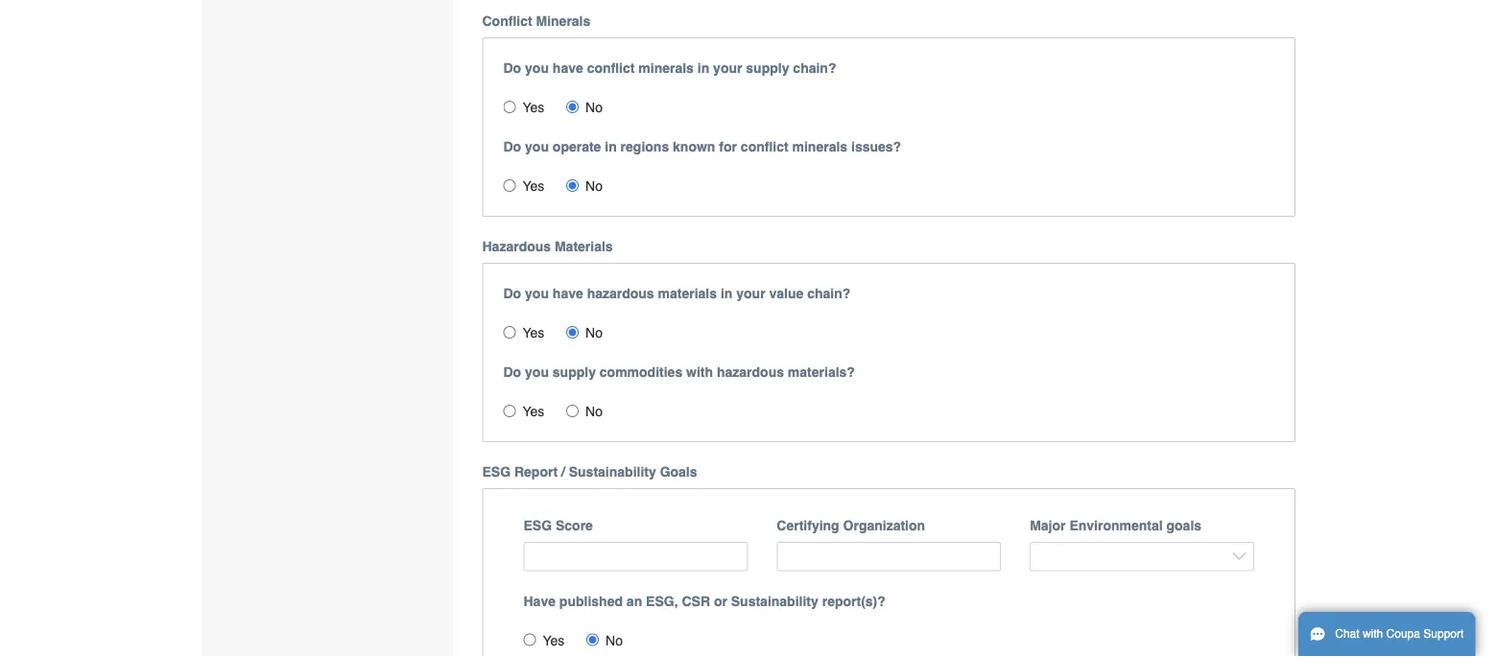 Task type: describe. For each thing, give the bounding box(es) containing it.
value
[[769, 286, 804, 301]]

do you have conflict minerals in your supply chain?
[[503, 60, 836, 76]]

no for commodities
[[586, 404, 603, 419]]

/
[[561, 464, 565, 480]]

known
[[673, 139, 715, 154]]

hazardous
[[482, 239, 551, 254]]

no for hazardous
[[586, 325, 603, 340]]

organization
[[843, 518, 925, 533]]

commodities
[[600, 364, 683, 380]]

major
[[1030, 518, 1066, 533]]

chain? for do you have conflict minerals in your supply chain?
[[793, 60, 836, 76]]

do for do you have hazardous materials in your value chain?
[[503, 286, 521, 301]]

csr
[[682, 593, 710, 609]]

report(s)?
[[822, 593, 886, 609]]

minerals
[[536, 13, 591, 29]]

no for in
[[586, 178, 603, 194]]

support
[[1424, 628, 1464, 641]]

yes for do you operate in regions known for conflict minerals issues?
[[523, 178, 544, 194]]

with inside button
[[1363, 628, 1383, 641]]

conflict
[[482, 13, 532, 29]]

esg report / sustainability goals
[[482, 464, 697, 480]]

do for do you operate in regions known for conflict minerals issues?
[[503, 139, 521, 154]]

published
[[559, 593, 623, 609]]

your for value
[[736, 286, 765, 301]]

your for supply
[[713, 60, 742, 76]]

goals
[[1167, 518, 1202, 533]]

certifying
[[777, 518, 839, 533]]

in for materials
[[721, 286, 733, 301]]

0 horizontal spatial minerals
[[638, 60, 694, 76]]

conflict minerals
[[482, 13, 591, 29]]

1 vertical spatial hazardous
[[717, 364, 784, 380]]

0 vertical spatial supply
[[746, 60, 789, 76]]

esg for esg score
[[524, 518, 552, 533]]

Certifying Organization text field
[[777, 542, 1001, 571]]

1 vertical spatial in
[[605, 139, 617, 154]]

you for do you supply commodities with hazardous materials?
[[525, 364, 549, 380]]

do you operate in regions known for conflict minerals issues?
[[503, 139, 901, 154]]

1 horizontal spatial minerals
[[792, 139, 848, 154]]

esg,
[[646, 593, 678, 609]]

chain? for do you have hazardous materials in your value chain?
[[807, 286, 851, 301]]



Task type: locate. For each thing, give the bounding box(es) containing it.
with right commodities at the left
[[686, 364, 713, 380]]

no up "operate"
[[586, 100, 603, 115]]

no down "operate"
[[586, 178, 603, 194]]

0 vertical spatial conflict
[[587, 60, 635, 76]]

environmental
[[1069, 518, 1163, 533]]

for
[[719, 139, 737, 154]]

1 horizontal spatial conflict
[[741, 139, 789, 154]]

4 you from the top
[[525, 364, 549, 380]]

1 have from the top
[[553, 60, 583, 76]]

0 horizontal spatial hazardous
[[587, 286, 654, 301]]

supply
[[746, 60, 789, 76], [553, 364, 596, 380]]

you for do you have conflict minerals in your supply chain?
[[525, 60, 549, 76]]

do you supply commodities with hazardous materials?
[[503, 364, 855, 380]]

3 do from the top
[[503, 286, 521, 301]]

2 do from the top
[[503, 139, 521, 154]]

have down minerals
[[553, 60, 583, 76]]

have for conflict
[[553, 60, 583, 76]]

1 vertical spatial chain?
[[807, 286, 851, 301]]

0 horizontal spatial with
[[686, 364, 713, 380]]

goals
[[660, 464, 697, 480]]

hazardous
[[587, 286, 654, 301], [717, 364, 784, 380]]

you for do you operate in regions known for conflict minerals issues?
[[525, 139, 549, 154]]

hazardous materials
[[482, 239, 613, 254]]

you
[[525, 60, 549, 76], [525, 139, 549, 154], [525, 286, 549, 301], [525, 364, 549, 380]]

in right materials
[[721, 286, 733, 301]]

an
[[627, 593, 642, 609]]

chain?
[[793, 60, 836, 76], [807, 286, 851, 301]]

hazardous down materials on the left of the page
[[587, 286, 654, 301]]

3 you from the top
[[525, 286, 549, 301]]

do
[[503, 60, 521, 76], [503, 139, 521, 154], [503, 286, 521, 301], [503, 364, 521, 380]]

yes for do you have hazardous materials in your value chain?
[[523, 325, 544, 340]]

2 horizontal spatial in
[[721, 286, 733, 301]]

your up for
[[713, 60, 742, 76]]

have for hazardous
[[553, 286, 583, 301]]

no up esg report / sustainability goals
[[586, 404, 603, 419]]

minerals up regions
[[638, 60, 694, 76]]

materials?
[[788, 364, 855, 380]]

esg for esg report / sustainability goals
[[482, 464, 511, 480]]

0 vertical spatial with
[[686, 364, 713, 380]]

1 horizontal spatial hazardous
[[717, 364, 784, 380]]

no for conflict
[[586, 100, 603, 115]]

materials
[[658, 286, 717, 301]]

have
[[524, 593, 556, 609]]

yes for have published an esg, csr or sustainability report(s)?
[[543, 633, 565, 648]]

your
[[713, 60, 742, 76], [736, 286, 765, 301]]

yes for do you have conflict minerals in your supply chain?
[[523, 100, 544, 115]]

0 vertical spatial sustainability
[[569, 464, 656, 480]]

hazardous left 'materials?'
[[717, 364, 784, 380]]

have published an esg, csr or sustainability report(s)?
[[524, 593, 886, 609]]

your left value
[[736, 286, 765, 301]]

1 vertical spatial minerals
[[792, 139, 848, 154]]

yes
[[523, 100, 544, 115], [523, 178, 544, 194], [523, 325, 544, 340], [523, 404, 544, 419], [543, 633, 565, 648]]

major environmental goals
[[1030, 518, 1202, 533]]

certifying organization
[[777, 518, 925, 533]]

1 do from the top
[[503, 60, 521, 76]]

ESG Score text field
[[524, 542, 748, 571]]

in for minerals
[[697, 60, 709, 76]]

regions
[[621, 139, 669, 154]]

chat with coupa support
[[1335, 628, 1464, 641]]

score
[[556, 518, 593, 533]]

have down materials on the left of the page
[[553, 286, 583, 301]]

no up commodities at the left
[[586, 325, 603, 340]]

1 horizontal spatial in
[[697, 60, 709, 76]]

0 vertical spatial your
[[713, 60, 742, 76]]

1 horizontal spatial with
[[1363, 628, 1383, 641]]

in up do you operate in regions known for conflict minerals issues?
[[697, 60, 709, 76]]

1 vertical spatial supply
[[553, 364, 596, 380]]

issues?
[[851, 139, 901, 154]]

in
[[697, 60, 709, 76], [605, 139, 617, 154], [721, 286, 733, 301]]

0 horizontal spatial conflict
[[587, 60, 635, 76]]

0 vertical spatial chain?
[[793, 60, 836, 76]]

you for do you have hazardous materials in your value chain?
[[525, 286, 549, 301]]

chat
[[1335, 628, 1360, 641]]

0 horizontal spatial in
[[605, 139, 617, 154]]

sustainability right /
[[569, 464, 656, 480]]

None radio
[[503, 101, 516, 113], [566, 179, 579, 192], [503, 405, 516, 417], [524, 634, 536, 646], [503, 101, 516, 113], [566, 179, 579, 192], [503, 405, 516, 417], [524, 634, 536, 646]]

conflict
[[587, 60, 635, 76], [741, 139, 789, 154]]

0 vertical spatial hazardous
[[587, 286, 654, 301]]

minerals
[[638, 60, 694, 76], [792, 139, 848, 154]]

conflict down minerals
[[587, 60, 635, 76]]

sustainability
[[569, 464, 656, 480], [731, 593, 818, 609]]

2 you from the top
[[525, 139, 549, 154]]

0 vertical spatial esg
[[482, 464, 511, 480]]

conflict right for
[[741, 139, 789, 154]]

0 vertical spatial minerals
[[638, 60, 694, 76]]

do for do you have conflict minerals in your supply chain?
[[503, 60, 521, 76]]

yes down hazardous materials
[[523, 325, 544, 340]]

1 you from the top
[[525, 60, 549, 76]]

no down the published
[[606, 633, 623, 648]]

1 horizontal spatial supply
[[746, 60, 789, 76]]

yes for do you supply commodities with hazardous materials?
[[523, 404, 544, 419]]

1 vertical spatial esg
[[524, 518, 552, 533]]

1 vertical spatial conflict
[[741, 139, 789, 154]]

do you have hazardous materials in your value chain?
[[503, 286, 851, 301]]

esg score
[[524, 518, 593, 533]]

0 vertical spatial have
[[553, 60, 583, 76]]

yes down conflict minerals at the left top of the page
[[523, 100, 544, 115]]

yes down have
[[543, 633, 565, 648]]

1 vertical spatial your
[[736, 286, 765, 301]]

1 vertical spatial with
[[1363, 628, 1383, 641]]

do for do you supply commodities with hazardous materials?
[[503, 364, 521, 380]]

have
[[553, 60, 583, 76], [553, 286, 583, 301]]

operate
[[553, 139, 601, 154]]

1 horizontal spatial esg
[[524, 518, 552, 533]]

sustainability right or
[[731, 593, 818, 609]]

None radio
[[566, 101, 579, 113], [503, 179, 516, 192], [503, 326, 516, 339], [566, 326, 579, 339], [566, 405, 579, 417], [586, 634, 599, 646], [566, 101, 579, 113], [503, 179, 516, 192], [503, 326, 516, 339], [566, 326, 579, 339], [566, 405, 579, 417], [586, 634, 599, 646]]

with
[[686, 364, 713, 380], [1363, 628, 1383, 641]]

esg left the report
[[482, 464, 511, 480]]

2 vertical spatial in
[[721, 286, 733, 301]]

0 horizontal spatial sustainability
[[569, 464, 656, 480]]

no for esg,
[[606, 633, 623, 648]]

esg
[[482, 464, 511, 480], [524, 518, 552, 533]]

yes up the report
[[523, 404, 544, 419]]

1 vertical spatial have
[[553, 286, 583, 301]]

4 do from the top
[[503, 364, 521, 380]]

2 have from the top
[[553, 286, 583, 301]]

no
[[586, 100, 603, 115], [586, 178, 603, 194], [586, 325, 603, 340], [586, 404, 603, 419], [606, 633, 623, 648]]

report
[[514, 464, 558, 480]]

or
[[714, 593, 727, 609]]

coupa
[[1386, 628, 1420, 641]]

1 horizontal spatial sustainability
[[731, 593, 818, 609]]

0 horizontal spatial esg
[[482, 464, 511, 480]]

in left regions
[[605, 139, 617, 154]]

yes up hazardous materials
[[523, 178, 544, 194]]

minerals left issues?
[[792, 139, 848, 154]]

esg left score at the bottom of page
[[524, 518, 552, 533]]

chat with coupa support button
[[1298, 612, 1475, 656]]

with right chat
[[1363, 628, 1383, 641]]

0 vertical spatial in
[[697, 60, 709, 76]]

materials
[[555, 239, 613, 254]]

0 horizontal spatial supply
[[553, 364, 596, 380]]

1 vertical spatial sustainability
[[731, 593, 818, 609]]



Task type: vqa. For each thing, say whether or not it's contained in the screenshot.
commodities
yes



